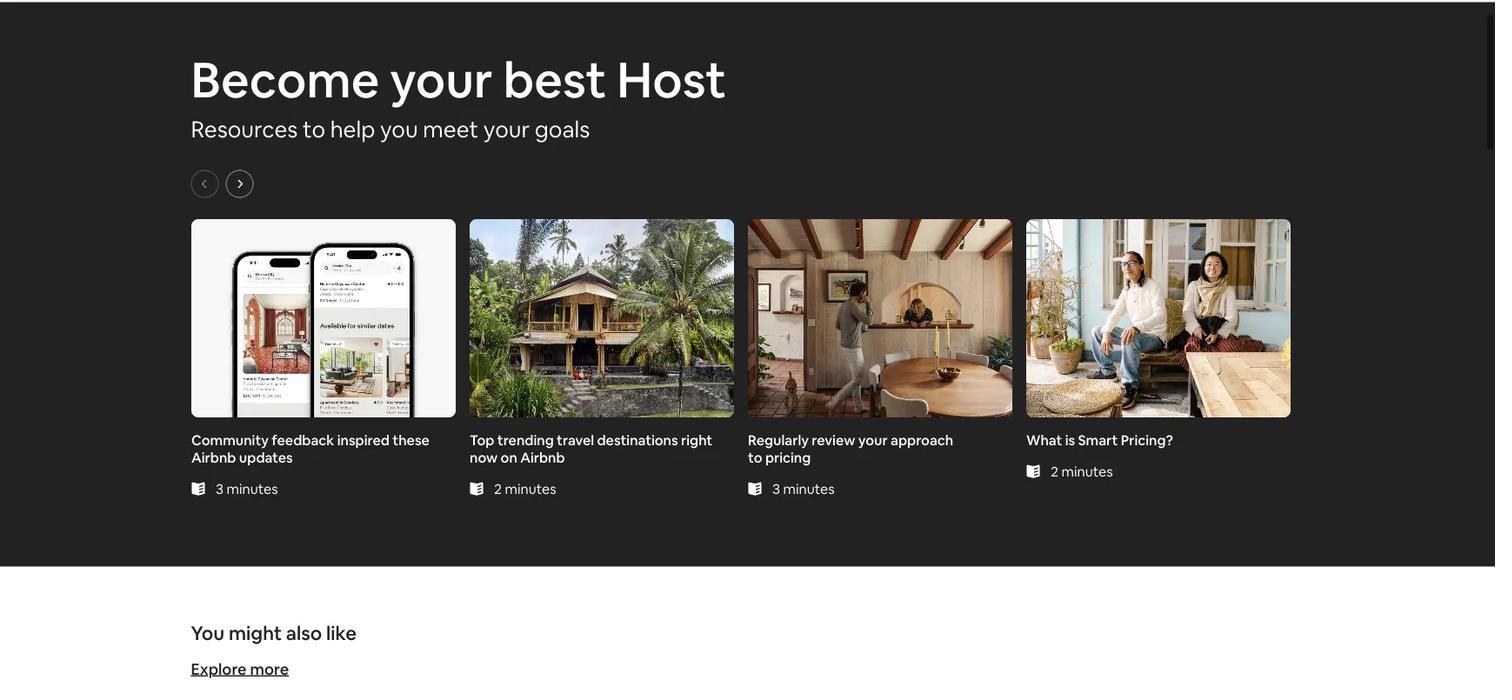 Task type: vqa. For each thing, say whether or not it's contained in the screenshot.
Explore
yes



Task type: locate. For each thing, give the bounding box(es) containing it.
get started on airbnb
[[323, 368, 467, 386]]

community feedback inspired these airbnb updates
[[191, 60, 429, 95]]

you
[[191, 250, 225, 275]]

new and improved aircover for hosts
[[908, 368, 1155, 386]]

minutes
[[226, 109, 278, 126], [505, 109, 556, 126], [358, 399, 410, 417], [943, 399, 994, 417]]

3 minutes down started at the bottom of the page
[[348, 399, 410, 417]]

on airbnb inside top trending travel destinations right now on airbnb
[[500, 77, 565, 95]]

aircover
[[1033, 368, 1092, 386]]

travel
[[556, 60, 594, 78]]

3 minutes down airbnb updates on the top left of page
[[215, 109, 278, 126]]

0 horizontal spatial 3 minutes
[[215, 109, 278, 126]]

3 minutes
[[215, 109, 278, 126], [348, 399, 410, 417]]

a bright and airy living room with a turquoise couch. image
[[191, 476, 302, 587], [191, 476, 302, 587]]

top trending travel destinations right now on airbnb
[[469, 60, 712, 95]]

a person stands in an open doorway. they're wearing a white, button-down shirt, tinted glasses, and red lipstick. image
[[775, 476, 887, 587], [775, 476, 887, 587]]

side by side phone screens show listings available for the guest's original dates and for checking in a day earlier or later. image
[[191, 0, 455, 46]]

0 horizontal spatial on airbnb
[[403, 368, 467, 386]]

inspired
[[337, 60, 389, 78]]

on airbnb
[[500, 77, 565, 95], [403, 368, 467, 386]]

trending
[[497, 60, 553, 78]]

explore more
[[191, 288, 289, 309]]

top
[[469, 60, 494, 78]]

1 horizontal spatial on airbnb
[[500, 77, 565, 95]]

1 vertical spatial 3 minutes
[[348, 399, 410, 417]]

1 vertical spatial 3
[[348, 399, 355, 417]]

minutes down started at the bottom of the page
[[358, 399, 410, 417]]

now
[[469, 77, 497, 95]]

and
[[940, 368, 965, 386]]

1 horizontal spatial 3 minutes
[[348, 399, 410, 417]]

you might also like
[[191, 250, 357, 275]]

improved
[[968, 368, 1031, 386]]

5 minutes
[[932, 399, 994, 417]]

0 vertical spatial on airbnb
[[500, 77, 565, 95]]

blue living room with fireplace in the corner. image
[[191, 337, 302, 448], [191, 337, 302, 448]]

0 vertical spatial 3
[[215, 109, 223, 126]]

a painting of herons anchors a sunny room with bookshelves along one wall and a coffee table in the foreground. image
[[775, 337, 887, 448], [775, 337, 887, 448]]

community
[[191, 60, 268, 78]]

on airbnb right started at the bottom of the page
[[403, 368, 467, 386]]

3 down airbnb updates on the top left of page
[[215, 109, 223, 126]]

on airbnb up 2 minutes
[[500, 77, 565, 95]]

these
[[392, 60, 429, 78]]

0 horizontal spatial 3
[[215, 109, 223, 126]]

1 horizontal spatial 3
[[348, 399, 355, 417]]

3
[[215, 109, 223, 126], [348, 399, 355, 417]]

explore
[[191, 288, 247, 309]]

3 down get
[[348, 399, 355, 417]]



Task type: describe. For each thing, give the bounding box(es) containing it.
destinations
[[597, 60, 678, 78]]

2
[[494, 109, 501, 126]]

might
[[229, 250, 282, 275]]

get
[[323, 368, 348, 386]]

started
[[351, 368, 400, 386]]

0 vertical spatial 3 minutes
[[215, 109, 278, 126]]

three people sit on the front steps of a place listed on airbnb in bali facing large tropical trees and vegetation. image
[[469, 0, 734, 46]]

new
[[908, 368, 937, 386]]

more
[[250, 288, 289, 309]]

also like
[[286, 250, 357, 275]]

right
[[681, 60, 712, 78]]

a person holding a mug and a cell phone walks past a dining table toward a bright window as another person looks on. image
[[748, 0, 1012, 46]]

minutes right 2 at the left top of the page
[[505, 109, 556, 126]]

2 minutes
[[494, 109, 556, 126]]

minutes right the 5
[[943, 399, 994, 417]]

1 vertical spatial on airbnb
[[403, 368, 467, 386]]

minutes down airbnb updates on the top left of page
[[226, 109, 278, 126]]

explore more link
[[191, 288, 289, 309]]

feedback
[[271, 60, 334, 78]]

two people sit on a balcony bench just outside large open windows near potted trees, a table, and a spiral staircase. image
[[1026, 0, 1290, 46]]

for hosts
[[1095, 368, 1155, 386]]

5
[[932, 399, 940, 417]]

airbnb updates
[[191, 77, 293, 95]]



